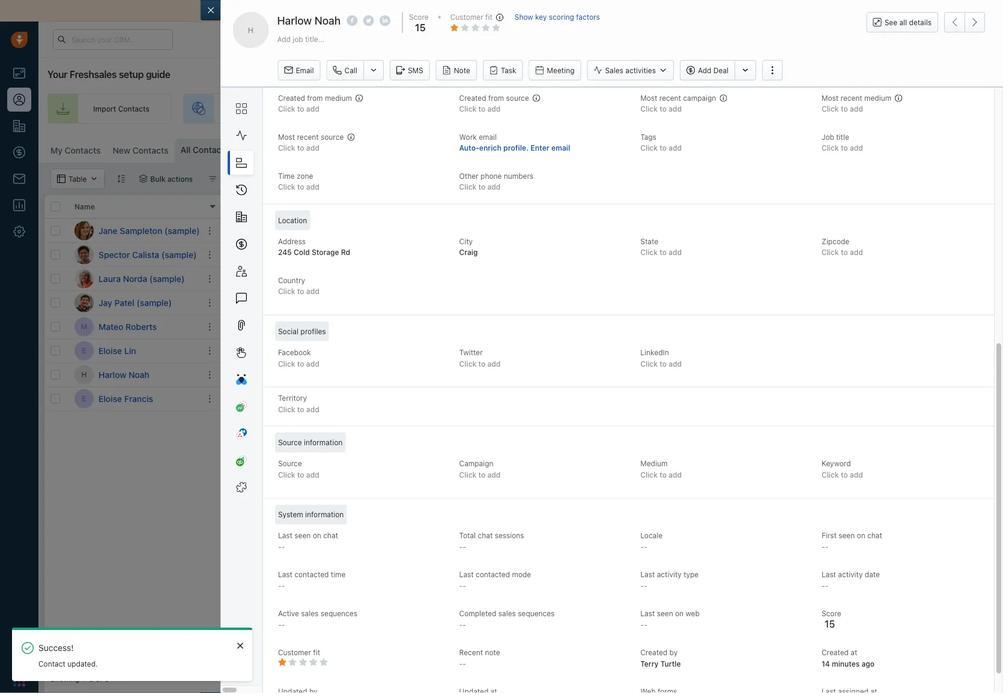 Task type: describe. For each thing, give the bounding box(es) containing it.
most for most recent campaign
[[640, 94, 657, 102]]

freshsales
[[70, 69, 117, 80]]

to inside time zone click to add
[[297, 183, 304, 191]]

janesampleton@gmail.com
[[231, 226, 322, 234]]

your
[[47, 69, 67, 80]]

click to add for created from medium
[[278, 105, 319, 113]]

add inside job title click to add
[[850, 144, 863, 152]]

1 horizontal spatial import
[[383, 6, 409, 16]]

keyword
[[822, 460, 851, 468]]

by for filter by
[[242, 175, 250, 183]]

bring in website leads link
[[183, 94, 327, 124]]

next activity
[[411, 202, 456, 211]]

add inside territory click to add
[[306, 405, 319, 414]]

harlow inside 'link'
[[99, 370, 126, 380]]

send email image
[[884, 35, 893, 45]]

contacts down setup
[[118, 104, 150, 113]]

sales for create sales sequence
[[711, 104, 729, 113]]

245
[[278, 249, 292, 257]]

filter
[[222, 175, 240, 183]]

medium
[[640, 460, 667, 468]]

click inside country click to add
[[278, 288, 295, 296]]

harlow inside 'dialog'
[[277, 14, 312, 27]]

add inside linkedin click to add
[[669, 360, 682, 368]]

Search your CRM... text field
[[53, 29, 173, 50]]

1 vertical spatial score 15
[[822, 610, 841, 630]]

spectorcalista@gmail.com 3684945781
[[231, 250, 365, 258]]

seen for last seen on chat --
[[294, 532, 311, 540]]

0 horizontal spatial customer fit
[[278, 649, 320, 658]]

turtle
[[660, 660, 681, 669]]

to inside linkedin click to add
[[660, 360, 667, 368]]

have
[[536, 6, 555, 16]]

add for add deal
[[698, 66, 712, 74]]

source for created from source
[[506, 94, 529, 102]]

sequences for active sales sequences
[[320, 610, 357, 619]]

recent for source
[[297, 133, 319, 141]]

created from medium
[[278, 94, 352, 102]]

(sample) for laura norda (sample)
[[149, 274, 185, 284]]

location
[[278, 216, 307, 225]]

add inside source click to add
[[306, 471, 319, 479]]

eloise francis
[[99, 394, 153, 404]]

last for last activity type
[[640, 571, 655, 579]]

medium for created from medium
[[325, 94, 352, 102]]

click inside press space to select this row. row
[[327, 322, 344, 330]]

territory click to add
[[278, 394, 319, 414]]

press space to select this row. row containing janesampleton@gmail.com
[[225, 219, 997, 243]]

laura
[[99, 274, 121, 284]]

close image
[[237, 643, 243, 650]]

work for work email auto-enrich profile. enter email
[[459, 133, 477, 141]]

showing
[[50, 675, 79, 684]]

sms button
[[390, 60, 430, 81]]

2 horizontal spatial from
[[588, 6, 607, 16]]

to inside "twitter click to add"
[[478, 360, 485, 368]]

0 vertical spatial customer
[[450, 13, 483, 21]]

last contacted time --
[[278, 571, 345, 591]]

my contacts
[[50, 146, 101, 156]]

s image
[[75, 245, 94, 265]]

created for created from source
[[459, 94, 486, 102]]

jaypatelsample@gmail.com
[[231, 298, 323, 306]]

import all your sales data so you don't have to start from scratch.
[[383, 6, 642, 16]]

last seen on chat --
[[278, 532, 338, 552]]

press space to select this row. row containing eloiselin621@gmail.com
[[225, 339, 997, 363]]

linkedin click to add
[[640, 349, 682, 368]]

add for add job title...
[[277, 35, 291, 44]]

tags click to add
[[640, 133, 682, 152]]

0 vertical spatial customer fit
[[450, 13, 493, 21]]

all contacts 8
[[181, 145, 240, 155]]

harlow noah inside 'dialog'
[[277, 14, 341, 27]]

to inside source click to add
[[297, 471, 304, 479]]

sales for completed sales sequences --
[[498, 610, 516, 619]]

add inside the other phone numbers click to add
[[487, 183, 500, 191]]

press space to select this row. row containing jay patel (sample)
[[44, 291, 225, 315]]

click to add for most recent medium
[[822, 105, 863, 113]]

press space to select this row. row containing laura norda (sample)
[[44, 267, 225, 291]]

created at 14 minutes ago
[[822, 649, 874, 669]]

source for click
[[278, 460, 302, 468]]

set up your sales pipeline link
[[798, 94, 955, 124]]

phone image
[[13, 648, 25, 660]]

on for last seen on chat
[[313, 532, 321, 540]]

m
[[81, 323, 87, 331]]

to inside press space to select this row. row
[[346, 322, 353, 330]]

eloisefrancis23@gmail.com link
[[231, 393, 324, 406]]

bulk actions button
[[131, 169, 201, 189]]

4 link
[[939, 28, 958, 49]]

up
[[857, 104, 866, 113]]

press space to select this row. row containing spector calista (sample)
[[44, 243, 225, 267]]

chat for last seen on chat --
[[323, 532, 338, 540]]

1 vertical spatial 15
[[825, 619, 835, 630]]

setup
[[119, 69, 144, 80]]

facebook click to add
[[278, 349, 319, 368]]

mateo
[[99, 322, 123, 332]]

seen for first seen on chat --
[[839, 532, 855, 540]]

last activity type --
[[640, 571, 699, 591]]

task button
[[483, 60, 523, 81]]

8 inside all contacts 8
[[235, 146, 240, 154]]

click inside campaign click to add
[[459, 471, 476, 479]]

website
[[257, 104, 285, 113]]

spector
[[99, 250, 130, 260]]

jaypatelsample@gmail.com link
[[231, 297, 323, 310]]

activity for next activity
[[429, 202, 456, 211]]

grid containing jane sampleton (sample)
[[44, 194, 997, 665]]

0 horizontal spatial email
[[479, 133, 497, 141]]

0 horizontal spatial score 15
[[409, 13, 429, 33]]

click inside tags click to add
[[640, 144, 658, 152]]

mateo roberts
[[99, 322, 157, 332]]

2 vertical spatial score
[[822, 610, 841, 619]]

harlownoah1@gmail.com link
[[231, 369, 314, 382]]

press space to select this row. row containing spectorcalista@gmail.com
[[225, 243, 997, 267]]

noah inside 'link'
[[129, 370, 149, 380]]

click to add for created from source
[[459, 105, 500, 113]]

by for created by terry turtle
[[669, 649, 678, 658]]

bulk
[[150, 175, 166, 183]]

bring in website leads
[[229, 104, 305, 113]]

in
[[249, 104, 256, 113]]

contact updated.
[[38, 661, 98, 669]]

import contacts button
[[827, 139, 905, 159]]

meeting button
[[529, 60, 581, 81]]

your for all
[[423, 6, 440, 16]]

system
[[278, 511, 303, 519]]

call
[[345, 66, 357, 75]]

job title click to add
[[822, 133, 863, 152]]

click inside medium click to add
[[640, 471, 658, 479]]

set up your sales pipeline
[[844, 104, 933, 113]]

e for eloise lin
[[82, 347, 86, 355]]

active sales sequences --
[[278, 610, 357, 630]]

eloise lin
[[99, 346, 136, 356]]

(sample) right techcave
[[896, 251, 925, 259]]

create sales sequence link
[[640, 94, 786, 124]]

row group containing jane sampleton (sample)
[[44, 219, 225, 412]]

close image
[[985, 8, 991, 14]]

contacts inside button
[[868, 145, 899, 153]]

harlow noah inside press space to select this row. row
[[99, 370, 149, 380]]

12
[[284, 147, 291, 155]]

0 horizontal spatial 15
[[415, 22, 426, 33]]

medium click to add
[[640, 460, 682, 479]]

add inside 'facebook click to add'
[[306, 360, 319, 368]]

0 horizontal spatial score
[[409, 13, 429, 21]]

from for created from source
[[488, 94, 504, 102]]

0 vertical spatial fit
[[486, 13, 493, 21]]

0 horizontal spatial fit
[[313, 649, 320, 658]]

click inside job title click to add
[[822, 144, 839, 152]]

contacted for time
[[294, 571, 329, 579]]

click inside state click to add
[[640, 249, 658, 257]]

created for created by terry turtle
[[640, 649, 667, 658]]

to inside medium click to add
[[660, 471, 667, 479]]

press space to select this row. row containing harlow noah
[[44, 363, 225, 388]]

add inside state click to add
[[669, 249, 682, 257]]

press space to select this row. row containing eloise lin
[[44, 339, 225, 363]]

minutes
[[832, 660, 860, 669]]

3684945781 link
[[321, 249, 365, 261]]

most recent medium
[[822, 94, 891, 102]]

sequences for completed sales sequences
[[518, 610, 554, 619]]

sales owner
[[681, 202, 724, 211]]

campaign
[[459, 460, 493, 468]]

first
[[822, 532, 837, 540]]

linkedin circled image
[[380, 14, 391, 27]]

source click to add
[[278, 460, 319, 479]]

filter by button
[[201, 169, 258, 189]]

active
[[278, 610, 299, 619]]

facebook circled image
[[347, 14, 358, 27]]

title...
[[305, 35, 325, 44]]

j image for jane sampleton (sample)
[[75, 221, 94, 241]]

mateo roberts link
[[99, 321, 157, 333]]

tags for tags
[[591, 202, 608, 211]]

note button
[[436, 60, 477, 81]]

to inside tags click to add
[[660, 144, 667, 152]]

chat inside total chat sessions --
[[478, 532, 493, 540]]

1 horizontal spatial score
[[501, 202, 522, 211]]

to inside job title click to add
[[841, 144, 848, 152]]

social
[[278, 327, 298, 336]]

last for last seen on web
[[640, 610, 655, 619]]

add deal button
[[680, 60, 735, 81]]

all contacts link
[[181, 144, 229, 156]]

roberts
[[126, 322, 157, 332]]

click inside time zone click to add
[[278, 183, 295, 191]]

what's new image
[[916, 36, 925, 44]]

to inside zipcode click to add
[[841, 249, 848, 257]]

scoring
[[549, 13, 574, 21]]

to inside campaign click to add
[[478, 471, 485, 479]]

contacts right my
[[65, 146, 101, 156]]

e for eloise francis
[[82, 395, 86, 403]]

zipcode
[[822, 237, 849, 246]]

chat for first seen on chat --
[[867, 532, 882, 540]]

address
[[278, 237, 306, 246]]

import contacts for import contacts button
[[843, 145, 899, 153]]

sessions
[[495, 532, 524, 540]]

of
[[96, 675, 102, 684]]

add inside campaign click to add
[[487, 471, 500, 479]]

information for source click to add
[[304, 439, 342, 447]]

container_wx8msf4aqz5i3rn1 image
[[139, 175, 147, 183]]

press space to select this row. row containing eloisefrancis23@gmail.com
[[225, 388, 997, 412]]

see all details button
[[867, 12, 938, 32]]

pipeline
[[905, 104, 933, 113]]

recent for medium
[[841, 94, 862, 102]]

contacted for mode
[[476, 571, 510, 579]]



Task type: vqa. For each thing, say whether or not it's contained in the screenshot.
the Open Deals 3
no



Task type: locate. For each thing, give the bounding box(es) containing it.
contacted inside last contacted mode --
[[476, 571, 510, 579]]

owner
[[702, 202, 724, 211]]

guide
[[146, 69, 170, 80]]

3 chat from the left
[[867, 532, 882, 540]]

add inside button
[[698, 66, 712, 74]]

harlow
[[277, 14, 312, 27], [99, 370, 126, 380]]

twitter circled image
[[363, 14, 374, 27]]

activity for last activity date --
[[838, 571, 863, 579]]

chat inside first seen on chat --
[[867, 532, 882, 540]]

(sample) right calista
[[162, 250, 197, 260]]

recent up set
[[841, 94, 862, 102]]

date
[[865, 571, 880, 579]]

14
[[822, 660, 830, 669]]

add inside "twitter click to add"
[[487, 360, 500, 368]]

phone element
[[7, 642, 31, 666]]

1 vertical spatial customer fit
[[278, 649, 320, 658]]

click to add down created from source
[[459, 105, 500, 113]]

0 vertical spatial score 15
[[409, 13, 429, 33]]

0 vertical spatial noah
[[315, 14, 341, 27]]

laura norda (sample) link
[[99, 273, 185, 285]]

sales left pipeline
[[886, 104, 904, 113]]

created down note
[[459, 94, 486, 102]]

sequence
[[731, 104, 764, 113]]

all inside button
[[900, 18, 907, 26]]

1 horizontal spatial on
[[675, 610, 684, 619]]

import right "twitter circled" 'icon'
[[383, 6, 409, 16]]

sales right the active
[[301, 610, 318, 619]]

sales inside harlow noah 'dialog'
[[605, 66, 624, 74]]

sales for active sales sequences --
[[301, 610, 318, 619]]

fit left "you"
[[486, 13, 493, 21]]

noah inside 'dialog'
[[315, 14, 341, 27]]

seen down system information
[[294, 532, 311, 540]]

0 vertical spatial your
[[423, 6, 440, 16]]

eloise left lin
[[99, 346, 122, 356]]

title
[[836, 133, 849, 141]]

click to add down created from medium
[[278, 105, 319, 113]]

on left web
[[675, 610, 684, 619]]

1 sequences from the left
[[320, 610, 357, 619]]

0 vertical spatial tags
[[640, 133, 656, 141]]

eloise down harlow noah 'link'
[[99, 394, 122, 404]]

eloise for eloise lin
[[99, 346, 122, 356]]

1 horizontal spatial noah
[[315, 14, 341, 27]]

0 horizontal spatial recent
[[297, 133, 319, 141]]

15
[[415, 22, 426, 33], [825, 619, 835, 630]]

noah
[[315, 14, 341, 27], [129, 370, 149, 380]]

h inside 'dialog'
[[248, 26, 254, 34]]

last inside last seen on web --
[[640, 610, 655, 619]]

-
[[278, 543, 281, 552], [281, 543, 285, 552], [459, 543, 463, 552], [463, 543, 466, 552], [640, 543, 644, 552], [644, 543, 647, 552], [822, 543, 825, 552], [825, 543, 828, 552], [278, 582, 281, 591], [281, 582, 285, 591], [459, 582, 463, 591], [463, 582, 466, 591], [640, 582, 644, 591], [644, 582, 647, 591], [822, 582, 825, 591], [825, 582, 828, 591], [278, 621, 281, 630], [281, 621, 285, 630], [459, 621, 463, 630], [463, 621, 466, 630], [640, 621, 644, 630], [644, 621, 647, 630], [459, 660, 463, 669], [463, 660, 466, 669]]

1 vertical spatial 8
[[104, 675, 109, 684]]

time
[[278, 172, 294, 180]]

add inside zipcode click to add
[[850, 249, 863, 257]]

janesampleton@gmail.com link
[[231, 225, 322, 237]]

campaign click to add
[[459, 460, 500, 479]]

contact
[[38, 661, 65, 669]]

by inside button
[[242, 175, 250, 183]]

press space to select this row. row containing jane sampleton (sample)
[[44, 219, 225, 243]]

name row
[[44, 195, 225, 219]]

last down 'system'
[[278, 532, 292, 540]]

click to add down most recent campaign
[[640, 105, 682, 113]]

0 horizontal spatial all
[[411, 6, 420, 16]]

harlow noah up eloise francis at the bottom left
[[99, 370, 149, 380]]

show key scoring factors
[[515, 13, 600, 21]]

12 more... button
[[267, 142, 325, 159]]

seen inside first seen on chat --
[[839, 532, 855, 540]]

seen inside last seen on chat --
[[294, 532, 311, 540]]

1 horizontal spatial harlow
[[277, 14, 312, 27]]

on down system information
[[313, 532, 321, 540]]

1 j image from the top
[[75, 221, 94, 241]]

0 horizontal spatial sales
[[605, 66, 624, 74]]

medium down call button
[[325, 94, 352, 102]]

1 vertical spatial fit
[[313, 649, 320, 658]]

click to add for most recent source
[[278, 144, 319, 152]]

click to add down 'most recent medium' at the top right of page
[[822, 105, 863, 113]]

j image left jay
[[75, 293, 94, 313]]

1 row group from the left
[[44, 219, 225, 412]]

score down the other phone numbers click to add
[[501, 202, 522, 211]]

success!
[[38, 644, 74, 654]]

grid
[[44, 194, 997, 665]]

last inside last seen on chat --
[[278, 532, 292, 540]]

source up source click to add
[[278, 439, 302, 447]]

press space to select this row. row containing mateoroberts871@gmail.com
[[225, 315, 997, 339]]

row group containing janesampleton@gmail.com
[[225, 219, 997, 412]]

click to add down most recent source
[[278, 144, 319, 152]]

1 vertical spatial import
[[93, 104, 116, 113]]

2 e from the top
[[82, 395, 86, 403]]

click inside the other phone numbers click to add
[[459, 183, 476, 191]]

0 vertical spatial work
[[459, 133, 477, 141]]

on right first
[[857, 532, 865, 540]]

source information
[[278, 439, 342, 447]]

1 horizontal spatial customer fit
[[450, 13, 493, 21]]

l image
[[75, 269, 94, 289]]

information up source click to add
[[304, 439, 342, 447]]

locale --
[[640, 532, 662, 552]]

created inside the created at 14 minutes ago
[[822, 649, 849, 658]]

1 vertical spatial import contacts
[[843, 145, 899, 153]]

8 up filter by
[[235, 146, 240, 154]]

import for import contacts link
[[93, 104, 116, 113]]

import contacts inside import contacts link
[[93, 104, 150, 113]]

score 15 right the linkedin circled 'image' at the top of page
[[409, 13, 429, 33]]

total
[[459, 532, 476, 540]]

on inside last seen on web --
[[675, 610, 684, 619]]

last inside last contacted time --
[[278, 571, 292, 579]]

1 vertical spatial work
[[321, 202, 339, 211]]

cell
[[495, 219, 585, 243], [675, 219, 765, 243], [856, 219, 946, 243], [946, 219, 997, 243], [495, 243, 585, 267], [946, 243, 997, 267], [405, 267, 495, 291], [495, 267, 585, 291], [585, 267, 675, 291], [675, 267, 765, 291], [765, 267, 856, 291], [856, 267, 946, 291], [946, 267, 997, 291], [405, 291, 495, 315], [495, 291, 585, 315], [585, 291, 675, 315], [675, 291, 765, 315], [765, 291, 856, 315], [856, 291, 946, 315], [946, 291, 997, 315], [946, 315, 997, 339], [765, 339, 856, 363], [856, 339, 946, 363], [946, 339, 997, 363], [765, 363, 856, 387], [856, 363, 946, 387], [946, 363, 997, 387], [405, 388, 495, 411], [495, 388, 585, 411], [585, 388, 675, 411], [675, 388, 765, 411], [765, 388, 856, 411], [856, 388, 946, 411], [946, 388, 997, 411]]

(sample) for spector calista (sample)
[[162, 250, 197, 260]]

tags inside grid
[[591, 202, 608, 211]]

last down first
[[822, 571, 836, 579]]

score down last activity date --
[[822, 610, 841, 619]]

0 horizontal spatial import
[[93, 104, 116, 113]]

j image
[[75, 221, 94, 241], [75, 293, 94, 313]]

recent left campaign
[[659, 94, 681, 102]]

sales for sales owner
[[681, 202, 700, 211]]

1 horizontal spatial recent
[[659, 94, 681, 102]]

customer left the so at the top
[[450, 13, 483, 21]]

by inside created by terry turtle
[[669, 649, 678, 658]]

contacts down set up your sales pipeline
[[868, 145, 899, 153]]

0 vertical spatial score
[[409, 13, 429, 21]]

click inside zipcode click to add
[[822, 249, 839, 257]]

show
[[515, 13, 533, 21]]

chat right total
[[478, 532, 493, 540]]

sales left owner
[[681, 202, 700, 211]]

add job title...
[[277, 35, 325, 44]]

mateoroberts871@gmail.com link
[[231, 321, 330, 334]]

city craig
[[459, 237, 478, 257]]

last inside last contacted mode --
[[459, 571, 474, 579]]

score
[[409, 13, 429, 21], [501, 202, 522, 211], [822, 610, 841, 619]]

eloise lin link
[[99, 345, 136, 357]]

show key scoring factors link
[[515, 12, 600, 34]]

press space to select this row. row containing jaypatelsample@gmail.com
[[225, 291, 997, 315]]

sales left activities
[[605, 66, 624, 74]]

2 horizontal spatial activity
[[838, 571, 863, 579]]

to inside territory click to add
[[297, 405, 304, 414]]

0 horizontal spatial import contacts
[[93, 104, 150, 113]]

last down total
[[459, 571, 474, 579]]

key
[[535, 13, 547, 21]]

1 vertical spatial all
[[900, 18, 907, 26]]

2 horizontal spatial most
[[822, 94, 839, 102]]

actions
[[167, 175, 193, 183]]

1 vertical spatial email
[[551, 144, 570, 152]]

import contacts for import contacts link
[[93, 104, 150, 113]]

recent for campaign
[[659, 94, 681, 102]]

1 horizontal spatial 15
[[825, 619, 835, 630]]

1 chat from the left
[[323, 532, 338, 540]]

1 horizontal spatial add
[[698, 66, 712, 74]]

0 horizontal spatial your
[[423, 6, 440, 16]]

created for created from medium
[[278, 94, 305, 102]]

2 eloise from the top
[[99, 394, 122, 404]]

see
[[885, 18, 898, 26]]

seen right first
[[839, 532, 855, 540]]

(sample) down 'laura norda (sample)' link
[[137, 298, 172, 308]]

state
[[640, 237, 658, 246]]

email
[[479, 133, 497, 141], [551, 144, 570, 152]]

score up 15 button
[[409, 13, 429, 21]]

created up terry
[[640, 649, 667, 658]]

eloise inside the eloise francis link
[[99, 394, 122, 404]]

by right 'filter'
[[242, 175, 250, 183]]

1 vertical spatial h
[[81, 371, 87, 379]]

your up 15 button
[[423, 6, 440, 16]]

0 vertical spatial import contacts
[[93, 104, 150, 113]]

sales right completed
[[498, 610, 516, 619]]

last for last contacted time
[[278, 571, 292, 579]]

h
[[248, 26, 254, 34], [81, 371, 87, 379]]

1 horizontal spatial email
[[551, 144, 570, 152]]

1 horizontal spatial work
[[459, 133, 477, 141]]

1 vertical spatial harlow
[[99, 370, 126, 380]]

status
[[771, 202, 794, 211]]

import down title
[[843, 145, 866, 153]]

15 up the created at 14 minutes ago
[[825, 619, 835, 630]]

on inside first seen on chat --
[[857, 532, 865, 540]]

1 vertical spatial your
[[868, 104, 884, 113]]

chat inside last seen on chat --
[[323, 532, 338, 540]]

2 sequences from the left
[[518, 610, 554, 619]]

contacts right all
[[193, 145, 229, 155]]

work
[[459, 133, 477, 141], [321, 202, 339, 211]]

1 vertical spatial tags
[[591, 202, 608, 211]]

add inside tags click to add
[[669, 144, 682, 152]]

last down locale --
[[640, 571, 655, 579]]

work up the address 245 cold storage rd
[[321, 202, 339, 211]]

import contacts
[[93, 104, 150, 113], [843, 145, 899, 153]]

1 vertical spatial eloise
[[99, 394, 122, 404]]

sales inside the 'completed sales sequences --'
[[498, 610, 516, 619]]

state click to add
[[640, 237, 682, 257]]

1 horizontal spatial sales
[[681, 202, 700, 211]]

import down your freshsales setup guide
[[93, 104, 116, 113]]

medium for most recent medium
[[864, 94, 891, 102]]

sequences down time
[[320, 610, 357, 619]]

15 down the import all your sales data link
[[415, 22, 426, 33]]

source
[[278, 439, 302, 447], [278, 460, 302, 468]]

sales left data
[[442, 6, 463, 16]]

1 e from the top
[[82, 347, 86, 355]]

techcave (sample) link
[[862, 251, 925, 259]]

twitter
[[459, 349, 483, 357]]

1 horizontal spatial medium
[[864, 94, 891, 102]]

created from source
[[459, 94, 529, 102]]

2 medium from the left
[[864, 94, 891, 102]]

chat down system information
[[323, 532, 338, 540]]

all for see
[[900, 18, 907, 26]]

2 horizontal spatial score
[[822, 610, 841, 619]]

on inside last seen on chat --
[[313, 532, 321, 540]]

campaign
[[683, 94, 716, 102]]

sales
[[605, 66, 624, 74], [681, 202, 700, 211]]

0 vertical spatial 15
[[415, 22, 426, 33]]

sequences down the mode
[[518, 610, 554, 619]]

harlow noah link
[[99, 369, 149, 381]]

2 horizontal spatial on
[[857, 532, 865, 540]]

import contacts down setup
[[93, 104, 150, 113]]

eloiselin621@gmail.com
[[231, 346, 312, 354]]

import
[[383, 6, 409, 16], [93, 104, 116, 113], [843, 145, 866, 153]]

j image left the jane
[[75, 221, 94, 241]]

contacted left time
[[294, 571, 329, 579]]

2 source from the top
[[278, 460, 302, 468]]

to inside state click to add
[[660, 249, 667, 257]]

from down task button
[[488, 94, 504, 102]]

name
[[75, 202, 95, 211]]

0 horizontal spatial on
[[313, 532, 321, 540]]

auto-
[[459, 144, 479, 152]]

add inside country click to add
[[306, 288, 319, 296]]

customer fit down active sales sequences --
[[278, 649, 320, 658]]

all for import
[[411, 6, 420, 16]]

harlownoah1@gmail.com
[[231, 370, 314, 378]]

last for last activity date
[[822, 571, 836, 579]]

0 vertical spatial information
[[304, 439, 342, 447]]

on for last seen on web
[[675, 610, 684, 619]]

activity left date
[[838, 571, 863, 579]]

1 horizontal spatial tags
[[640, 133, 656, 141]]

1 vertical spatial customer
[[278, 649, 311, 658]]

source inside source click to add
[[278, 460, 302, 468]]

contacted left the mode
[[476, 571, 510, 579]]

(sample) for jay patel (sample)
[[137, 298, 172, 308]]

sales activities button
[[587, 60, 680, 81], [587, 60, 674, 81]]

call link
[[327, 60, 363, 81]]

last contacted mode --
[[459, 571, 531, 591]]

all
[[411, 6, 420, 16], [900, 18, 907, 26]]

0 vertical spatial import
[[383, 6, 409, 16]]

h inside row
[[81, 371, 87, 379]]

tags inside tags click to add
[[640, 133, 656, 141]]

1 vertical spatial e
[[82, 395, 86, 403]]

import inside import contacts button
[[843, 145, 866, 153]]

work inside work email auto-enrich profile. enter email
[[459, 133, 477, 141]]

0 horizontal spatial chat
[[323, 532, 338, 540]]

0 horizontal spatial medium
[[325, 94, 352, 102]]

fit
[[486, 13, 493, 21], [313, 649, 320, 658]]

your right up
[[868, 104, 884, 113]]

+ click to add
[[321, 322, 368, 330]]

activity inside last activity date --
[[838, 571, 863, 579]]

most for most recent source
[[278, 133, 295, 141]]

to inside the other phone numbers click to add
[[478, 183, 485, 191]]

0 vertical spatial source
[[506, 94, 529, 102]]

chat up date
[[867, 532, 882, 540]]

seen left web
[[657, 610, 673, 619]]

information for last seen on chat --
[[305, 511, 344, 519]]

press space to select this row. row
[[44, 219, 225, 243], [225, 219, 997, 243], [44, 243, 225, 267], [225, 243, 997, 267], [44, 267, 225, 291], [225, 267, 997, 291], [44, 291, 225, 315], [225, 291, 997, 315], [44, 315, 225, 339], [225, 315, 997, 339], [44, 339, 225, 363], [225, 339, 997, 363], [44, 363, 225, 388], [225, 363, 997, 388], [44, 388, 225, 412], [225, 388, 997, 412]]

(sample) for jane sampleton (sample)
[[165, 226, 200, 236]]

click inside territory click to add
[[278, 405, 295, 414]]

1 horizontal spatial activity
[[657, 571, 681, 579]]

0 vertical spatial h
[[248, 26, 254, 34]]

click inside 'facebook click to add'
[[278, 360, 295, 368]]

activity left type
[[657, 571, 681, 579]]

created up 14
[[822, 649, 849, 658]]

tags for tags click to add
[[640, 133, 656, 141]]

fit down active sales sequences --
[[313, 649, 320, 658]]

email up enrich
[[479, 133, 497, 141]]

on for first seen on chat
[[857, 532, 865, 540]]

1 horizontal spatial source
[[506, 94, 529, 102]]

1 horizontal spatial chat
[[478, 532, 493, 540]]

0 horizontal spatial contacted
[[294, 571, 329, 579]]

total chat sessions --
[[459, 532, 524, 552]]

import for import contacts button
[[843, 145, 866, 153]]

harlow down eloise lin link
[[99, 370, 126, 380]]

0 horizontal spatial noah
[[129, 370, 149, 380]]

0 vertical spatial by
[[242, 175, 250, 183]]

to inside 'facebook click to add'
[[297, 360, 304, 368]]

keyword click to add
[[822, 460, 863, 479]]

activity for last activity type --
[[657, 571, 681, 579]]

seen for last seen on web --
[[657, 610, 673, 619]]

details
[[909, 18, 932, 26]]

press space to select this row. row containing harlownoah1@gmail.com
[[225, 363, 997, 388]]

2 chat from the left
[[478, 532, 493, 540]]

new
[[113, 146, 130, 156]]

my
[[50, 146, 62, 156]]

most for most recent medium
[[822, 94, 839, 102]]

0 vertical spatial source
[[278, 439, 302, 447]]

lin
[[124, 346, 136, 356]]

patel
[[115, 298, 134, 308]]

add inside time zone click to add
[[306, 183, 319, 191]]

0 horizontal spatial h
[[81, 371, 87, 379]]

j image for jay patel (sample)
[[75, 293, 94, 313]]

1 vertical spatial add
[[698, 66, 712, 74]]

2 horizontal spatial seen
[[839, 532, 855, 540]]

click inside linkedin click to add
[[640, 360, 658, 368]]

2 horizontal spatial import
[[843, 145, 866, 153]]

sequences inside active sales sequences --
[[320, 610, 357, 619]]

calista
[[132, 250, 159, 260]]

work up auto-
[[459, 133, 477, 141]]

click inside 'keyword click to add'
[[822, 471, 839, 479]]

0 horizontal spatial add
[[277, 35, 291, 44]]

eloise inside eloise lin link
[[99, 346, 122, 356]]

last for last seen on chat
[[278, 532, 292, 540]]

your
[[423, 6, 440, 16], [868, 104, 884, 113]]

last for last contacted mode
[[459, 571, 474, 579]]

last inside last activity type --
[[640, 571, 655, 579]]

zone
[[297, 172, 313, 180]]

1 medium from the left
[[325, 94, 352, 102]]

last inside last activity date --
[[822, 571, 836, 579]]

source for most recent source
[[321, 133, 344, 141]]

customer down the active
[[278, 649, 311, 658]]

(sample)
[[165, 226, 200, 236], [162, 250, 197, 260], [896, 251, 925, 259], [149, 274, 185, 284], [137, 298, 172, 308]]

all up 15 button
[[411, 6, 420, 16]]

1 vertical spatial j image
[[75, 293, 94, 313]]

noah up 'francis'
[[129, 370, 149, 380]]

from down email
[[307, 94, 323, 102]]

from right start
[[588, 6, 607, 16]]

1 eloise from the top
[[99, 346, 122, 356]]

1 contacted from the left
[[294, 571, 329, 579]]

activities
[[626, 66, 656, 74]]

seen inside last seen on web --
[[657, 610, 673, 619]]

contacts right the new
[[133, 146, 169, 156]]

press space to select this row. row containing lauranordasample@gmail.com
[[225, 267, 997, 291]]

jane sampleton (sample) link
[[99, 225, 200, 237]]

click to add for most recent campaign
[[640, 105, 682, 113]]

1 source from the top
[[278, 439, 302, 447]]

spectorcalista@gmail.com link
[[231, 249, 320, 261]]

create
[[686, 104, 709, 113]]

0 horizontal spatial work
[[321, 202, 339, 211]]

0 horizontal spatial customer
[[278, 649, 311, 658]]

activity
[[429, 202, 456, 211], [657, 571, 681, 579], [838, 571, 863, 579]]

e down m
[[82, 347, 86, 355]]

2 contacted from the left
[[476, 571, 510, 579]]

(sample) right sampleton
[[165, 226, 200, 236]]

work for work
[[321, 202, 339, 211]]

source down task
[[506, 94, 529, 102]]

profiles
[[300, 327, 326, 336]]

recent up more...
[[297, 133, 319, 141]]

sales for sales activities
[[605, 66, 624, 74]]

sequences inside the 'completed sales sequences --'
[[518, 610, 554, 619]]

phone
[[480, 172, 502, 180]]

2 vertical spatial import
[[843, 145, 866, 153]]

e left the eloise francis link
[[82, 395, 86, 403]]

your freshsales setup guide
[[47, 69, 170, 80]]

1 vertical spatial information
[[305, 511, 344, 519]]

1 horizontal spatial your
[[868, 104, 884, 113]]

your for up
[[868, 104, 884, 113]]

to inside 'keyword click to add'
[[841, 471, 848, 479]]

1 horizontal spatial import contacts
[[843, 145, 899, 153]]

to inside country click to add
[[297, 288, 304, 296]]

last up the active
[[278, 571, 292, 579]]

harlow up job
[[277, 14, 312, 27]]

from for created from medium
[[307, 94, 323, 102]]

all right see
[[900, 18, 907, 26]]

contacted inside last contacted time --
[[294, 571, 329, 579]]

0 horizontal spatial activity
[[429, 202, 456, 211]]

harlow noah up "title..."
[[277, 14, 341, 27]]

press space to select this row. row containing eloise francis
[[44, 388, 225, 412]]

row group
[[44, 219, 225, 412], [225, 219, 997, 412]]

source down source information
[[278, 460, 302, 468]]

created inside created by terry turtle
[[640, 649, 667, 658]]

spectorcalista@gmail.com
[[231, 250, 320, 258]]

1 horizontal spatial 8
[[235, 146, 240, 154]]

activity inside last activity type --
[[657, 571, 681, 579]]

sampleton
[[120, 226, 162, 236]]

0 horizontal spatial 8
[[104, 675, 109, 684]]

harlow noah dialog
[[200, 0, 1003, 694]]

1 horizontal spatial most
[[640, 94, 657, 102]]

score 15 up the created at 14 minutes ago
[[822, 610, 841, 630]]

rd
[[341, 249, 350, 257]]

add inside 'keyword click to add'
[[850, 471, 863, 479]]

activity right next
[[429, 202, 456, 211]]

2 j image from the top
[[75, 293, 94, 313]]

territory
[[278, 394, 307, 403]]

1 vertical spatial harlow noah
[[99, 370, 149, 380]]

most up 12 in the top of the page
[[278, 133, 295, 141]]

created up the leads
[[278, 94, 305, 102]]

country click to add
[[278, 276, 319, 296]]

twitter click to add
[[459, 349, 500, 368]]

1 vertical spatial source
[[278, 460, 302, 468]]

1 horizontal spatial score 15
[[822, 610, 841, 630]]

most down activities
[[640, 94, 657, 102]]

import contacts inside import contacts button
[[843, 145, 899, 153]]

last down last activity type --
[[640, 610, 655, 619]]

source up 12 more... button at the left top of the page
[[321, 133, 344, 141]]

sales inside active sales sequences --
[[301, 610, 318, 619]]

container_wx8msf4aqz5i3rn1 image
[[209, 175, 217, 183]]

click inside source click to add
[[278, 471, 295, 479]]

(sample) down spector calista (sample) link
[[149, 274, 185, 284]]

add inside medium click to add
[[669, 471, 682, 479]]

0 horizontal spatial harlow noah
[[99, 370, 149, 380]]

1 horizontal spatial contacted
[[476, 571, 510, 579]]

web
[[686, 610, 700, 619]]

press space to select this row. row containing mateo roberts
[[44, 315, 225, 339]]

0 vertical spatial e
[[82, 347, 86, 355]]

1 horizontal spatial fit
[[486, 13, 493, 21]]

sales inside grid
[[681, 202, 700, 211]]

2 row group from the left
[[225, 219, 997, 412]]

0 horizontal spatial from
[[307, 94, 323, 102]]

created for created at 14 minutes ago
[[822, 649, 849, 658]]

1 horizontal spatial from
[[488, 94, 504, 102]]

freshworks switcher image
[[13, 675, 25, 688]]

click inside "twitter click to add"
[[459, 360, 476, 368]]

source
[[506, 94, 529, 102], [321, 133, 344, 141]]

sequences
[[320, 610, 357, 619], [518, 610, 554, 619]]

source for information
[[278, 439, 302, 447]]

import inside import contacts link
[[93, 104, 116, 113]]

0 vertical spatial add
[[277, 35, 291, 44]]

0 vertical spatial sales
[[605, 66, 624, 74]]

eloise for eloise francis
[[99, 394, 122, 404]]

0 vertical spatial j image
[[75, 221, 94, 241]]

8 right the of
[[104, 675, 109, 684]]

call button
[[327, 60, 363, 81]]

1 horizontal spatial sequences
[[518, 610, 554, 619]]

0 vertical spatial all
[[411, 6, 420, 16]]

noah up "title..."
[[315, 14, 341, 27]]

email right 'enter'
[[551, 144, 570, 152]]

1 horizontal spatial customer
[[450, 13, 483, 21]]



